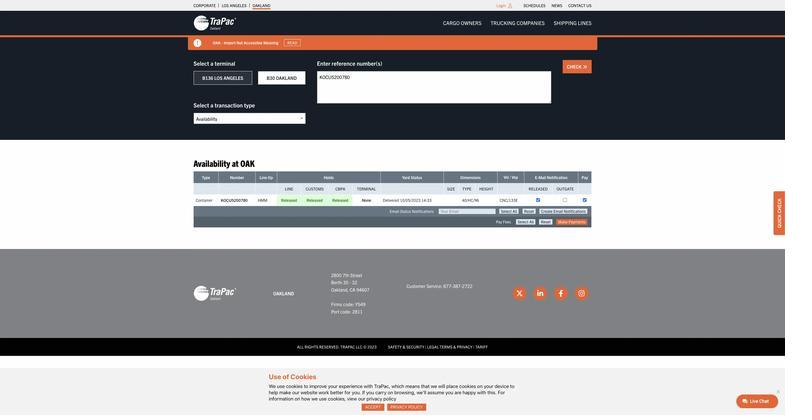 Task type: vqa. For each thing, say whether or not it's contained in the screenshot.
TraPac.com LFD & Demurrage
no



Task type: locate. For each thing, give the bounding box(es) containing it.
to right device at the right of the page
[[511, 384, 515, 390]]

will
[[439, 384, 446, 390]]

oakland image
[[194, 15, 236, 31], [194, 286, 236, 302]]

0 horizontal spatial |
[[426, 345, 427, 350]]

0 vertical spatial line
[[260, 175, 267, 180]]

we up assume at the bottom right of page
[[431, 384, 437, 390]]

1 vertical spatial los
[[214, 75, 223, 81]]

& right safety
[[403, 345, 406, 350]]

import
[[224, 40, 236, 45]]

privacy policy link
[[388, 404, 426, 411]]

Enter reference number(s) text field
[[317, 71, 552, 104]]

schedules link
[[524, 1, 546, 9]]

0 vertical spatial a
[[211, 60, 214, 67]]

2722
[[462, 283, 473, 289]]

1 horizontal spatial line
[[285, 187, 293, 192]]

read
[[288, 40, 298, 45]]

1 horizontal spatial cookies
[[460, 384, 476, 390]]

1 you from the left
[[367, 390, 374, 396]]

dimensions
[[461, 175, 481, 180]]

1 horizontal spatial solid image
[[583, 65, 588, 69]]

1 select from the top
[[194, 60, 209, 67]]

your up "this."
[[484, 384, 494, 390]]

0 horizontal spatial &
[[403, 345, 406, 350]]

1 vertical spatial oakland image
[[194, 286, 236, 302]]

footer
[[0, 249, 786, 356]]

0 horizontal spatial cookies
[[286, 384, 303, 390]]

1 vertical spatial select
[[194, 102, 209, 109]]

cookies
[[286, 384, 303, 390], [460, 384, 476, 390]]

payments
[[569, 220, 586, 225]]

y549
[[355, 302, 366, 307]]

news link
[[552, 1, 563, 9]]

firms
[[331, 302, 342, 307]]

1 horizontal spatial you
[[446, 390, 454, 396]]

quick
[[777, 215, 783, 228]]

1 your from the left
[[328, 384, 338, 390]]

cookies
[[291, 373, 317, 381]]

schedules
[[524, 3, 546, 8]]

our down if in the left bottom of the page
[[358, 396, 366, 402]]

0 vertical spatial use
[[277, 384, 285, 390]]

0 horizontal spatial check
[[567, 64, 583, 69]]

0 horizontal spatial line
[[260, 175, 267, 180]]

oakland,
[[331, 287, 349, 293]]

0 horizontal spatial oak
[[213, 40, 221, 45]]

angeles left oakland link
[[230, 3, 247, 8]]

angeles inside 'link'
[[230, 3, 247, 8]]

a
[[211, 60, 214, 67], [211, 102, 214, 109]]

shipping lines
[[554, 20, 592, 26]]

policy
[[409, 405, 423, 410]]

line left op
[[260, 175, 267, 180]]

0 vertical spatial oak
[[213, 40, 221, 45]]

1 vertical spatial -
[[350, 280, 351, 285]]

1 horizontal spatial your
[[484, 384, 494, 390]]

angeles down terminal
[[224, 75, 244, 81]]

- right 30
[[350, 280, 351, 285]]

are
[[455, 390, 462, 396]]

1 horizontal spatial type
[[463, 187, 472, 192]]

0 horizontal spatial with
[[364, 384, 373, 390]]

None button
[[500, 209, 519, 214], [523, 209, 536, 214], [540, 209, 588, 214], [516, 220, 536, 225], [540, 220, 553, 225], [500, 209, 519, 214], [523, 209, 536, 214], [540, 209, 588, 214], [516, 220, 536, 225], [540, 220, 553, 225]]

1 vertical spatial a
[[211, 102, 214, 109]]

oak - import not accessible meaning
[[213, 40, 279, 45]]

menu bar
[[521, 1, 595, 9], [439, 17, 597, 29]]

1 cookies from the left
[[286, 384, 303, 390]]

better
[[331, 390, 344, 396]]

b30 oakland
[[267, 75, 297, 81]]

cookies up "make"
[[286, 384, 303, 390]]

banner containing cargo owners
[[0, 11, 786, 50]]

cargo owners
[[443, 20, 482, 26]]

1 vertical spatial oak
[[241, 158, 255, 169]]

contact us
[[569, 3, 592, 8]]

2 select from the top
[[194, 102, 209, 109]]

use up "make"
[[277, 384, 285, 390]]

387-
[[453, 283, 462, 289]]

experience
[[339, 384, 363, 390]]

oak left import
[[213, 40, 221, 45]]

banner
[[0, 11, 786, 50]]

select
[[194, 60, 209, 67], [194, 102, 209, 109]]

1 oakland image from the top
[[194, 15, 236, 31]]

0 vertical spatial check
[[567, 64, 583, 69]]

work
[[319, 390, 329, 396]]

2 you from the left
[[446, 390, 454, 396]]

that
[[421, 384, 430, 390]]

0 horizontal spatial you
[[367, 390, 374, 396]]

code: up 2811
[[343, 302, 354, 307]]

los right corporate
[[222, 3, 229, 8]]

1 vertical spatial our
[[358, 396, 366, 402]]

0 vertical spatial privacy
[[457, 345, 473, 350]]

street
[[351, 273, 362, 278]]

2 oakland image from the top
[[194, 286, 236, 302]]

0 vertical spatial pay
[[582, 175, 588, 180]]

1 to from the left
[[304, 384, 309, 390]]

1 horizontal spatial use
[[319, 396, 327, 402]]

1 vertical spatial menu bar
[[439, 17, 597, 29]]

no image
[[776, 389, 781, 395]]

2 & from the left
[[454, 345, 456, 350]]

browsing,
[[395, 390, 416, 396]]

released down cbpa
[[333, 198, 349, 203]]

2 vertical spatial on
[[295, 396, 300, 402]]

ca
[[350, 287, 356, 293]]

2 cookies from the left
[[460, 384, 476, 390]]

los inside 'link'
[[222, 3, 229, 8]]

code:
[[343, 302, 354, 307], [341, 309, 351, 315]]

1 horizontal spatial |
[[474, 345, 475, 350]]

0 vertical spatial we
[[431, 384, 437, 390]]

1 horizontal spatial &
[[454, 345, 456, 350]]

pay fees
[[496, 220, 512, 225]]

1 vertical spatial type
[[463, 187, 472, 192]]

cookies up happy
[[460, 384, 476, 390]]

to up website
[[304, 384, 309, 390]]

1 a from the top
[[211, 60, 214, 67]]

1 vertical spatial pay
[[496, 220, 502, 225]]

all rights reserved. trapac llc © 2023
[[297, 345, 377, 350]]

enter
[[317, 60, 331, 67]]

0 horizontal spatial -
[[222, 40, 223, 45]]

line for line
[[285, 187, 293, 192]]

1 horizontal spatial on
[[388, 390, 393, 396]]

2 your from the left
[[484, 384, 494, 390]]

1 vertical spatial status
[[400, 209, 411, 214]]

| left the legal
[[426, 345, 427, 350]]

number(s)
[[357, 60, 383, 67]]

on left how
[[295, 396, 300, 402]]

0 vertical spatial solid image
[[194, 39, 202, 47]]

service:
[[427, 283, 443, 289]]

1 horizontal spatial -
[[350, 280, 351, 285]]

0 vertical spatial menu bar
[[521, 1, 595, 9]]

solid image
[[194, 39, 202, 47], [583, 65, 588, 69]]

0 horizontal spatial your
[[328, 384, 338, 390]]

login link
[[497, 3, 506, 8]]

0 horizontal spatial pay
[[496, 220, 502, 225]]

select up "b136"
[[194, 60, 209, 67]]

use down work on the left bottom of page
[[319, 396, 327, 402]]

code: right port on the left of page
[[341, 309, 351, 315]]

your
[[328, 384, 338, 390], [484, 384, 494, 390]]

1 vertical spatial code:
[[341, 309, 351, 315]]

2800
[[331, 273, 342, 278]]

holds
[[324, 175, 334, 180]]

tariff
[[476, 345, 488, 350]]

status right email
[[400, 209, 411, 214]]

a left transaction
[[211, 102, 214, 109]]

we down website
[[312, 396, 318, 402]]

our right "make"
[[293, 390, 300, 396]]

line left customs
[[285, 187, 293, 192]]

you right if in the left bottom of the page
[[367, 390, 374, 396]]

2 a from the top
[[211, 102, 214, 109]]

privacy down policy
[[391, 405, 408, 410]]

status right yard
[[411, 175, 422, 180]]

with up if in the left bottom of the page
[[364, 384, 373, 390]]

with left "this."
[[478, 390, 487, 396]]

a for transaction
[[211, 102, 214, 109]]

10/05/2023
[[400, 198, 421, 203]]

vsl / voy
[[504, 175, 518, 180]]

pay right notification
[[582, 175, 588, 180]]

2023
[[368, 345, 377, 350]]

-
[[222, 40, 223, 45], [350, 280, 351, 285]]

menu bar down light icon
[[439, 17, 597, 29]]

trapac,
[[374, 384, 391, 390]]

0 vertical spatial status
[[411, 175, 422, 180]]

0 vertical spatial on
[[478, 384, 483, 390]]

1 horizontal spatial to
[[511, 384, 515, 390]]

customer
[[407, 283, 426, 289]]

1 horizontal spatial pay
[[582, 175, 588, 180]]

type down 'availability'
[[202, 175, 210, 180]]

if
[[363, 390, 365, 396]]

1 vertical spatial privacy
[[391, 405, 408, 410]]

with
[[364, 384, 373, 390], [478, 390, 487, 396]]

None checkbox
[[537, 198, 541, 202], [564, 198, 568, 202], [583, 198, 587, 202], [537, 198, 541, 202], [564, 198, 568, 202], [583, 198, 587, 202]]

email
[[390, 209, 400, 214]]

1 vertical spatial we
[[312, 396, 318, 402]]

for
[[498, 390, 505, 396]]

assume
[[428, 390, 445, 396]]

94607
[[357, 287, 370, 293]]

0 vertical spatial type
[[202, 175, 210, 180]]

1 horizontal spatial oak
[[241, 158, 255, 169]]

on left device at the right of the page
[[478, 384, 483, 390]]

0 vertical spatial oakland image
[[194, 15, 236, 31]]

©
[[364, 345, 367, 350]]

0 horizontal spatial solid image
[[194, 39, 202, 47]]

pay left the fees
[[496, 220, 502, 225]]

los right "b136"
[[214, 75, 223, 81]]

terminal
[[357, 187, 376, 192]]

your up better
[[328, 384, 338, 390]]

type down dimensions
[[463, 187, 472, 192]]

0 vertical spatial los
[[222, 3, 229, 8]]

1 vertical spatial solid image
[[583, 65, 588, 69]]

terms
[[440, 345, 453, 350]]

availability at oak
[[194, 158, 255, 169]]

0 horizontal spatial privacy
[[391, 405, 408, 410]]

select for select a transaction type
[[194, 102, 209, 109]]

on up policy
[[388, 390, 393, 396]]

menu bar up shipping
[[521, 1, 595, 9]]

oak right the "at"
[[241, 158, 255, 169]]

for
[[345, 390, 351, 396]]

a left terminal
[[211, 60, 214, 67]]

| left tariff link at the right of page
[[474, 345, 475, 350]]

- left import
[[222, 40, 223, 45]]

container
[[196, 198, 213, 203]]

status for yard
[[411, 175, 422, 180]]

trapac
[[341, 345, 355, 350]]

this.
[[488, 390, 497, 396]]

1 vertical spatial line
[[285, 187, 293, 192]]

1 vertical spatial with
[[478, 390, 487, 396]]

1 horizontal spatial privacy
[[457, 345, 473, 350]]

pay for pay fees
[[496, 220, 502, 225]]

0 vertical spatial select
[[194, 60, 209, 67]]

oak
[[213, 40, 221, 45], [241, 158, 255, 169]]

privacy left tariff link at the right of page
[[457, 345, 473, 350]]

policy
[[384, 396, 397, 402]]

1 vertical spatial use
[[319, 396, 327, 402]]

1 horizontal spatial check
[[777, 199, 783, 213]]

1 horizontal spatial we
[[431, 384, 437, 390]]

you down place
[[446, 390, 454, 396]]

quick check
[[777, 199, 783, 228]]

select a terminal
[[194, 60, 235, 67]]

1 vertical spatial on
[[388, 390, 393, 396]]

kocu5200780
[[221, 198, 248, 203]]

make
[[559, 220, 568, 225]]

& right terms
[[454, 345, 456, 350]]

select left transaction
[[194, 102, 209, 109]]

customs
[[306, 187, 324, 192]]

oakland
[[253, 3, 271, 8], [276, 75, 297, 81], [273, 291, 294, 296]]

0 vertical spatial our
[[293, 390, 300, 396]]

place
[[447, 384, 458, 390]]

0 vertical spatial angeles
[[230, 3, 247, 8]]

0 vertical spatial -
[[222, 40, 223, 45]]

footer containing 2800 7th street
[[0, 249, 786, 356]]

type
[[202, 175, 210, 180], [463, 187, 472, 192]]

select for select a terminal
[[194, 60, 209, 67]]

0 horizontal spatial to
[[304, 384, 309, 390]]

our
[[293, 390, 300, 396], [358, 396, 366, 402]]

website
[[301, 390, 318, 396]]



Task type: describe. For each thing, give the bounding box(es) containing it.
0 horizontal spatial use
[[277, 384, 285, 390]]

means
[[406, 384, 420, 390]]

read link
[[284, 39, 301, 46]]

terminal
[[215, 60, 235, 67]]

1 vertical spatial check
[[777, 199, 783, 213]]

menu bar containing schedules
[[521, 1, 595, 9]]

corporate link
[[194, 1, 216, 9]]

0 horizontal spatial our
[[293, 390, 300, 396]]

information
[[269, 396, 294, 402]]

1 & from the left
[[403, 345, 406, 350]]

yard
[[402, 175, 410, 180]]

menu bar containing cargo owners
[[439, 17, 597, 29]]

0 horizontal spatial on
[[295, 396, 300, 402]]

/
[[510, 175, 511, 180]]

contact
[[569, 3, 586, 8]]

voy
[[512, 175, 518, 180]]

height
[[480, 187, 494, 192]]

oakland image inside 'banner'
[[194, 15, 236, 31]]

help
[[269, 390, 278, 396]]

1 | from the left
[[426, 345, 427, 350]]

trucking
[[491, 20, 516, 26]]

0 vertical spatial oakland
[[253, 3, 271, 8]]

privacy inside footer
[[457, 345, 473, 350]]

oakland link
[[253, 1, 271, 9]]

light image
[[509, 3, 513, 8]]

0 horizontal spatial type
[[202, 175, 210, 180]]

improve
[[310, 384, 327, 390]]

2800 7th street berth 30 - 32 oakland, ca 94607
[[331, 273, 370, 293]]

line for line op
[[260, 175, 267, 180]]

30
[[343, 280, 349, 285]]

trucking companies link
[[487, 17, 550, 29]]

rights
[[305, 345, 319, 350]]

reference
[[332, 60, 356, 67]]

type
[[244, 102, 255, 109]]

1 horizontal spatial our
[[358, 396, 366, 402]]

make
[[280, 390, 291, 396]]

size
[[448, 187, 455, 192]]

cnc/133e
[[500, 198, 518, 203]]

none
[[362, 198, 371, 203]]

outgate
[[557, 187, 574, 192]]

hmm
[[258, 198, 268, 203]]

number
[[230, 175, 244, 180]]

privacy
[[367, 396, 383, 402]]

oak inside 'banner'
[[213, 40, 221, 45]]

quick check link
[[774, 192, 786, 235]]

2 vertical spatial oakland
[[273, 291, 294, 296]]

status for email
[[400, 209, 411, 214]]

0 vertical spatial with
[[364, 384, 373, 390]]

b136
[[202, 75, 213, 81]]

Your Email email field
[[439, 209, 496, 214]]

cargo owners link
[[439, 17, 487, 29]]

us
[[587, 3, 592, 8]]

0 vertical spatial code:
[[343, 302, 354, 307]]

a for terminal
[[211, 60, 214, 67]]

released down customs
[[307, 198, 323, 203]]

all
[[297, 345, 304, 350]]

e-
[[535, 175, 539, 180]]

make payments
[[559, 220, 586, 225]]

availability
[[194, 158, 230, 169]]

delivered 10/05/2023 14:33
[[383, 198, 432, 203]]

notification
[[547, 175, 568, 180]]

safety & security link
[[388, 345, 425, 350]]

accessible
[[244, 40, 263, 45]]

legal terms & privacy link
[[428, 345, 473, 350]]

berth
[[331, 280, 342, 285]]

vsl
[[504, 175, 509, 180]]

accept link
[[362, 404, 385, 411]]

login
[[497, 3, 506, 8]]

fees
[[503, 220, 512, 225]]

cbpa
[[336, 187, 346, 192]]

mail
[[539, 175, 546, 180]]

contact us link
[[569, 1, 592, 9]]

corporate
[[194, 3, 216, 8]]

2 horizontal spatial on
[[478, 384, 483, 390]]

- inside 2800 7th street berth 30 - 32 oakland, ca 94607
[[350, 280, 351, 285]]

firms code:  y549 port code:  2811
[[331, 302, 366, 315]]

use
[[269, 373, 281, 381]]

32
[[352, 280, 358, 285]]

0 horizontal spatial we
[[312, 396, 318, 402]]

2 | from the left
[[474, 345, 475, 350]]

1 vertical spatial oakland
[[276, 75, 297, 81]]

solid image inside check button
[[583, 65, 588, 69]]

meaning
[[264, 40, 279, 45]]

llc
[[356, 345, 363, 350]]

1 horizontal spatial with
[[478, 390, 487, 396]]

check inside button
[[567, 64, 583, 69]]

happy
[[463, 390, 476, 396]]

1 vertical spatial angeles
[[224, 75, 244, 81]]

los angeles
[[222, 3, 247, 8]]

owners
[[461, 20, 482, 26]]

customer service: 877-387-2722
[[407, 283, 473, 289]]

enter reference number(s)
[[317, 60, 383, 67]]

released right "hmm"
[[281, 198, 297, 203]]

select a transaction type
[[194, 102, 255, 109]]

we'll
[[417, 390, 427, 396]]

los angeles link
[[222, 1, 247, 9]]

safety
[[388, 345, 402, 350]]

pay for pay
[[582, 175, 588, 180]]

2 to from the left
[[511, 384, 515, 390]]

solid image inside 'banner'
[[194, 39, 202, 47]]

privacy policy
[[391, 405, 423, 410]]

e-mail notification
[[535, 175, 568, 180]]

released down e-
[[529, 187, 548, 192]]

privacy inside "link"
[[391, 405, 408, 410]]

which
[[392, 384, 405, 390]]

b30
[[267, 75, 275, 81]]

cargo
[[443, 20, 460, 26]]

op
[[268, 175, 273, 180]]

make payments link
[[557, 220, 588, 225]]



